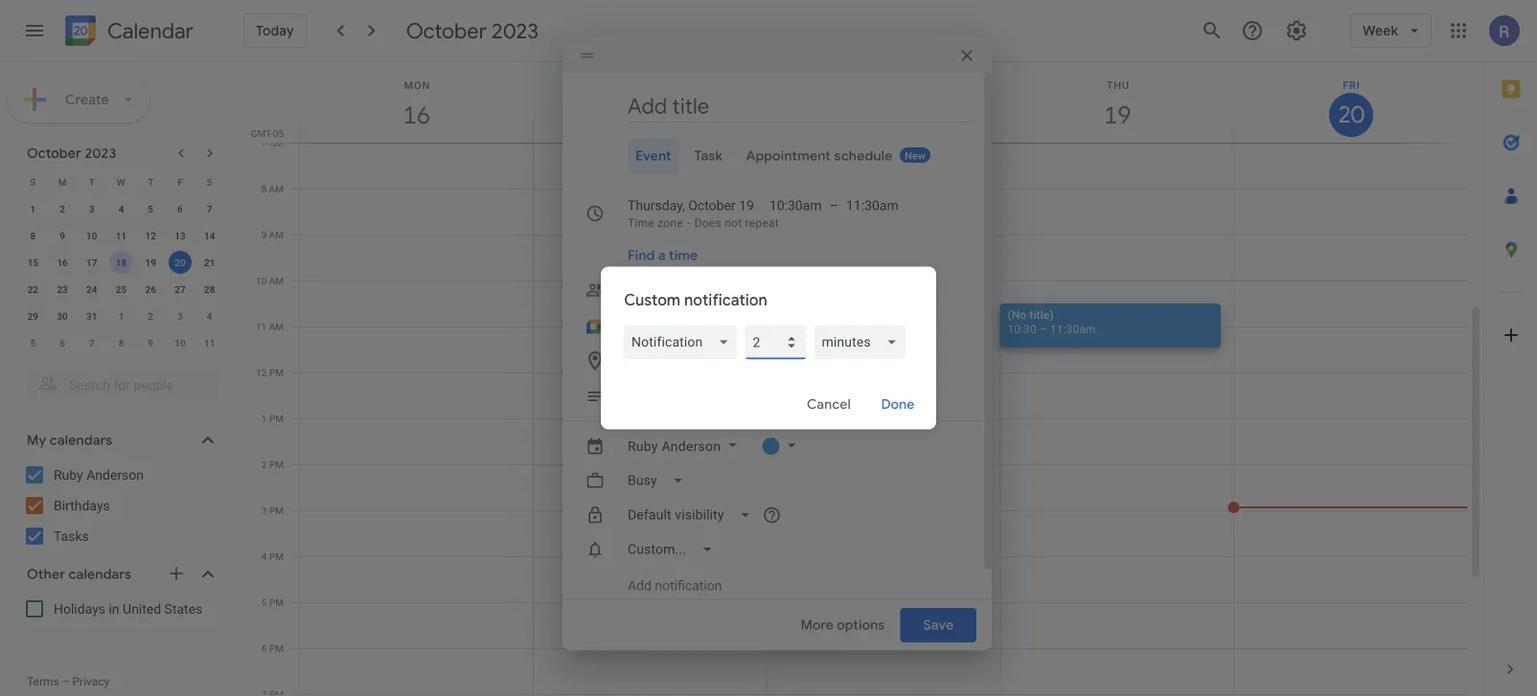 Task type: locate. For each thing, give the bounding box(es) containing it.
row
[[18, 169, 224, 196], [18, 196, 224, 222], [18, 222, 224, 249], [18, 249, 224, 276], [18, 276, 224, 303], [18, 303, 224, 330], [18, 330, 224, 357]]

row up 18 element
[[18, 222, 224, 249]]

16 element
[[51, 251, 74, 274]]

1 horizontal spatial 3
[[177, 311, 183, 322]]

4 up november 11 element
[[207, 311, 212, 322]]

28 element
[[198, 278, 221, 301]]

4 column header from the left
[[1000, 62, 1235, 143]]

1 vertical spatial october 2023
[[27, 145, 116, 162]]

5 pm
[[262, 597, 284, 609]]

1 horizontal spatial 9
[[148, 337, 153, 349]]

0 horizontal spatial 2
[[60, 203, 65, 215]]

2 horizontal spatial 3
[[262, 505, 267, 517]]

terms link
[[27, 676, 59, 689]]

2 vertical spatial 4
[[262, 551, 267, 563]]

17
[[86, 257, 97, 268]]

5 inside grid
[[262, 597, 267, 609]]

notification inside button
[[655, 578, 722, 594]]

13
[[175, 230, 186, 242]]

1 vertical spatial –
[[62, 676, 70, 689]]

tab list containing event
[[578, 139, 969, 173]]

am up "8 am"
[[269, 137, 284, 149]]

1 horizontal spatial –
[[1040, 323, 1048, 336]]

3 up 10 element at the top of the page
[[89, 203, 95, 215]]

11
[[116, 230, 127, 242], [256, 321, 267, 333], [204, 337, 215, 349]]

5 for 5 pm
[[262, 597, 267, 609]]

pm for 12 pm
[[269, 367, 284, 379]]

0 horizontal spatial s
[[30, 176, 36, 188]]

10 down 'november 3' element at left top
[[175, 337, 186, 349]]

ruby anderson
[[54, 467, 144, 483]]

0 horizontal spatial october
[[27, 145, 81, 162]]

30
[[57, 311, 68, 322]]

add
[[628, 578, 652, 594]]

7 am
[[261, 137, 284, 149]]

2 vertical spatial 6
[[262, 643, 267, 655]]

6 down f
[[177, 203, 183, 215]]

3 am from the top
[[269, 229, 284, 241]]

2 down m
[[60, 203, 65, 215]]

am for 10 am
[[269, 275, 284, 287]]

2 inside november 2 element
[[148, 311, 153, 322]]

1 horizontal spatial 4
[[207, 311, 212, 322]]

0 vertical spatial notification
[[684, 290, 768, 310]]

0 vertical spatial 12
[[145, 230, 156, 242]]

calendar heading
[[104, 18, 194, 45]]

today button
[[244, 13, 306, 48]]

find a time button
[[620, 239, 706, 273]]

custom notification
[[624, 290, 768, 310]]

7 inside grid
[[261, 137, 267, 149]]

s
[[30, 176, 36, 188], [207, 176, 212, 188]]

6 inside grid
[[262, 643, 267, 655]]

12 inside row
[[145, 230, 156, 242]]

notification inside dialog
[[684, 290, 768, 310]]

6 pm from the top
[[269, 597, 284, 609]]

10 up 17
[[86, 230, 97, 242]]

5 for november 5 "element"
[[30, 337, 36, 349]]

11 for 11 am
[[256, 321, 267, 333]]

6 down 30 element
[[60, 337, 65, 349]]

11 for the "11" element
[[116, 230, 127, 242]]

0 horizontal spatial 2023
[[85, 145, 116, 162]]

gmt-
[[251, 128, 273, 139]]

None field
[[624, 325, 745, 360], [814, 325, 913, 360], [624, 325, 745, 360], [814, 325, 913, 360]]

1 horizontal spatial 10
[[175, 337, 186, 349]]

row group containing 1
[[18, 196, 224, 357]]

9 up 16 element
[[60, 230, 65, 242]]

pm up 1 pm
[[269, 367, 284, 379]]

notification
[[684, 290, 768, 310], [655, 578, 722, 594]]

am down 9 am
[[269, 275, 284, 287]]

25 element
[[110, 278, 133, 301]]

appointment schedule
[[746, 148, 893, 165]]

2 horizontal spatial 2
[[262, 459, 267, 471]]

0 horizontal spatial t
[[89, 176, 95, 188]]

am for 9 am
[[269, 229, 284, 241]]

task
[[695, 148, 723, 165]]

9 inside grid
[[261, 229, 267, 241]]

0 horizontal spatial 4
[[119, 203, 124, 215]]

4 pm from the top
[[269, 505, 284, 517]]

28
[[204, 284, 215, 295]]

am down 7 am
[[269, 183, 284, 195]]

pm up 2 pm on the left of the page
[[269, 413, 284, 425]]

main drawer image
[[23, 19, 46, 42]]

2 vertical spatial 11
[[204, 337, 215, 349]]

11 for november 11 element
[[204, 337, 215, 349]]

find a time
[[628, 247, 698, 264]]

0 vertical spatial calendars
[[50, 432, 112, 450]]

18 cell
[[107, 249, 136, 276]]

2 inside grid
[[262, 459, 267, 471]]

1 vertical spatial 4
[[207, 311, 212, 322]]

1 vertical spatial 3
[[177, 311, 183, 322]]

october 2023 grid
[[18, 169, 224, 357]]

7 left 05
[[261, 137, 267, 149]]

Minutes in advance for notification number field
[[753, 325, 799, 360]]

november 11 element
[[198, 332, 221, 355]]

4 up 5 pm
[[262, 551, 267, 563]]

7 for 7 am
[[261, 137, 267, 149]]

row containing 15
[[18, 249, 224, 276]]

8 for november 8 element
[[119, 337, 124, 349]]

0 horizontal spatial 12
[[145, 230, 156, 242]]

2 column header from the left
[[533, 62, 768, 143]]

12 up 19
[[145, 230, 156, 242]]

a
[[658, 247, 666, 264]]

2 vertical spatial 5
[[262, 597, 267, 609]]

october 2023
[[406, 17, 539, 44], [27, 145, 116, 162]]

5 down 29 "element"
[[30, 337, 36, 349]]

t
[[89, 176, 95, 188], [148, 176, 154, 188]]

6 pm
[[262, 643, 284, 655]]

4
[[119, 203, 124, 215], [207, 311, 212, 322], [262, 551, 267, 563]]

other
[[27, 567, 65, 584]]

2 horizontal spatial 4
[[262, 551, 267, 563]]

0 vertical spatial 3
[[89, 203, 95, 215]]

6 for november 6 element
[[60, 337, 65, 349]]

11 down 10 am
[[256, 321, 267, 333]]

am down "8 am"
[[269, 229, 284, 241]]

4 inside november 4 element
[[207, 311, 212, 322]]

pm
[[269, 367, 284, 379], [269, 413, 284, 425], [269, 459, 284, 471], [269, 505, 284, 517], [269, 551, 284, 563], [269, 597, 284, 609], [269, 643, 284, 655]]

3 for 'november 3' element at left top
[[177, 311, 183, 322]]

2 vertical spatial 2
[[262, 459, 267, 471]]

30 element
[[51, 305, 74, 328]]

1 vertical spatial calendars
[[69, 567, 131, 584]]

2 am from the top
[[269, 183, 284, 195]]

0 horizontal spatial 8
[[30, 230, 36, 242]]

18 element
[[110, 251, 133, 274]]

2 vertical spatial 3
[[262, 505, 267, 517]]

title)
[[1030, 308, 1054, 322]]

6 down 5 pm
[[262, 643, 267, 655]]

12 inside grid
[[256, 367, 267, 379]]

1 down 25 element at the left of page
[[119, 311, 124, 322]]

2 horizontal spatial 11
[[256, 321, 267, 333]]

0 horizontal spatial 10
[[86, 230, 97, 242]]

0 vertical spatial 10
[[86, 230, 97, 242]]

0 vertical spatial 7
[[261, 137, 267, 149]]

14
[[204, 230, 215, 242]]

0 vertical spatial 4
[[119, 203, 124, 215]]

1 vertical spatial notification
[[655, 578, 722, 594]]

november 9 element
[[139, 332, 162, 355]]

6 row from the top
[[18, 303, 224, 330]]

22 element
[[21, 278, 44, 301]]

1 vertical spatial 5
[[30, 337, 36, 349]]

2 horizontal spatial 1
[[262, 413, 267, 425]]

s left m
[[30, 176, 36, 188]]

calendars
[[50, 432, 112, 450], [69, 567, 131, 584]]

row down november 1 element
[[18, 330, 224, 357]]

1 vertical spatial 7
[[207, 203, 212, 215]]

0 horizontal spatial 7
[[89, 337, 95, 349]]

4 for 4 pm
[[262, 551, 267, 563]]

3 pm from the top
[[269, 459, 284, 471]]

row down the "11" element
[[18, 249, 224, 276]]

calendars up in
[[69, 567, 131, 584]]

1 inside grid
[[262, 413, 267, 425]]

3 up november 10 element
[[177, 311, 183, 322]]

27
[[175, 284, 186, 295]]

25
[[116, 284, 127, 295]]

– down title)
[[1040, 323, 1048, 336]]

done
[[881, 396, 915, 414]]

22
[[27, 284, 38, 295]]

3 column header from the left
[[767, 62, 1001, 143]]

1 for 1 pm
[[262, 413, 267, 425]]

notification for custom notification
[[684, 290, 768, 310]]

1 horizontal spatial s
[[207, 176, 212, 188]]

(no
[[1008, 308, 1027, 322]]

2 horizontal spatial 5
[[262, 597, 267, 609]]

appointment
[[746, 148, 831, 165]]

find
[[628, 247, 655, 264]]

2 vertical spatial 8
[[119, 337, 124, 349]]

row containing s
[[18, 169, 224, 196]]

november 2 element
[[139, 305, 162, 328]]

1 vertical spatial 8
[[30, 230, 36, 242]]

7 row from the top
[[18, 330, 224, 357]]

new
[[905, 150, 926, 162]]

None search field
[[0, 360, 238, 403]]

3 inside 'november 3' element
[[177, 311, 183, 322]]

privacy
[[72, 676, 110, 689]]

1 row from the top
[[18, 169, 224, 196]]

anderson
[[86, 467, 144, 483]]

1 up 15 'element' on the left of page
[[30, 203, 36, 215]]

column header
[[299, 62, 534, 143], [533, 62, 768, 143], [767, 62, 1001, 143], [1000, 62, 1235, 143], [1234, 62, 1469, 143]]

pm for 6 pm
[[269, 643, 284, 655]]

november 5 element
[[21, 332, 44, 355]]

0 horizontal spatial tab list
[[578, 139, 969, 173]]

3
[[89, 203, 95, 215], [177, 311, 183, 322], [262, 505, 267, 517]]

31 element
[[80, 305, 103, 328]]

custom notification dialog
[[601, 267, 936, 430]]

3 row from the top
[[18, 222, 224, 249]]

1 horizontal spatial 12
[[256, 367, 267, 379]]

10 up 11 am
[[256, 275, 267, 287]]

3 down 2 pm on the left of the page
[[262, 505, 267, 517]]

done button
[[867, 382, 929, 428]]

12 for 12 pm
[[256, 367, 267, 379]]

12
[[145, 230, 156, 242], [256, 367, 267, 379]]

pm up 5 pm
[[269, 551, 284, 563]]

– right terms link
[[62, 676, 70, 689]]

5 pm from the top
[[269, 551, 284, 563]]

9 down november 2 element
[[148, 337, 153, 349]]

calendars for my calendars
[[50, 432, 112, 450]]

10
[[86, 230, 97, 242], [256, 275, 267, 287], [175, 337, 186, 349]]

2 vertical spatial 10
[[175, 337, 186, 349]]

1 s from the left
[[30, 176, 36, 188]]

my calendars button
[[4, 426, 238, 456]]

5 up the 6 pm
[[262, 597, 267, 609]]

5 inside november 5 "element"
[[30, 337, 36, 349]]

21
[[204, 257, 215, 268]]

0 vertical spatial 1
[[30, 203, 36, 215]]

7 up 14 element
[[207, 203, 212, 215]]

9 inside november 9 element
[[148, 337, 153, 349]]

f
[[178, 176, 183, 188]]

–
[[1040, 323, 1048, 336], [62, 676, 70, 689]]

11 down november 4 element
[[204, 337, 215, 349]]

gmt-05
[[251, 128, 284, 139]]

event button
[[628, 139, 679, 173]]

6 inside november 6 element
[[60, 337, 65, 349]]

8 up 9 am
[[261, 183, 267, 195]]

1 down 12 pm in the bottom of the page
[[262, 413, 267, 425]]

1 vertical spatial 2
[[148, 311, 153, 322]]

21 element
[[198, 251, 221, 274]]

5 row from the top
[[18, 276, 224, 303]]

pm for 2 pm
[[269, 459, 284, 471]]

1 pm
[[262, 413, 284, 425]]

8
[[261, 183, 267, 195], [30, 230, 36, 242], [119, 337, 124, 349]]

1
[[30, 203, 36, 215], [119, 311, 124, 322], [262, 413, 267, 425]]

1 horizontal spatial october
[[406, 17, 487, 44]]

8 inside grid
[[261, 183, 267, 195]]

6
[[177, 203, 183, 215], [60, 337, 65, 349], [262, 643, 267, 655]]

row down 25 element at the left of page
[[18, 303, 224, 330]]

w
[[117, 176, 125, 188]]

12 down 11 am
[[256, 367, 267, 379]]

0 vertical spatial 5
[[148, 203, 153, 215]]

1 horizontal spatial 6
[[177, 203, 183, 215]]

pm down 2 pm on the left of the page
[[269, 505, 284, 517]]

event
[[636, 148, 672, 165]]

9 for november 9 element
[[148, 337, 153, 349]]

3 inside grid
[[262, 505, 267, 517]]

5 up 12 element
[[148, 203, 153, 215]]

9 am
[[261, 229, 284, 241]]

2 vertical spatial 1
[[262, 413, 267, 425]]

notification right add
[[655, 578, 722, 594]]

2 horizontal spatial 10
[[256, 275, 267, 287]]

7 down 31 element
[[89, 337, 95, 349]]

notification up 2 minutes before element
[[684, 290, 768, 310]]

8 up 15 'element' on the left of page
[[30, 230, 36, 242]]

0 vertical spatial 8
[[261, 183, 267, 195]]

0 horizontal spatial october 2023
[[27, 145, 116, 162]]

0 horizontal spatial 11
[[116, 230, 127, 242]]

t left the w
[[89, 176, 95, 188]]

2023
[[492, 17, 539, 44], [85, 145, 116, 162]]

1 vertical spatial 10
[[256, 275, 267, 287]]

11 am
[[256, 321, 284, 333]]

november 3 element
[[169, 305, 192, 328]]

12 for 12
[[145, 230, 156, 242]]

29
[[27, 311, 38, 322]]

– inside (no title) 10:30 – 11:30am
[[1040, 323, 1048, 336]]

1 horizontal spatial 1
[[119, 311, 124, 322]]

2 for november 2 element
[[148, 311, 153, 322]]

4 row from the top
[[18, 249, 224, 276]]

pm up 3 pm
[[269, 459, 284, 471]]

20, today element
[[169, 251, 192, 274]]

s right f
[[207, 176, 212, 188]]

11 up 18
[[116, 230, 127, 242]]

0 vertical spatial 11
[[116, 230, 127, 242]]

row containing 22
[[18, 276, 224, 303]]

tab list
[[1485, 62, 1538, 643], [578, 139, 969, 173]]

0 vertical spatial october
[[406, 17, 487, 44]]

15 element
[[21, 251, 44, 274]]

2 row from the top
[[18, 196, 224, 222]]

2 horizontal spatial 7
[[261, 137, 267, 149]]

9 for 9 am
[[261, 229, 267, 241]]

ruby
[[54, 467, 83, 483]]

2 pm from the top
[[269, 413, 284, 425]]

1 vertical spatial october
[[27, 145, 81, 162]]

8 for 8 am
[[261, 183, 267, 195]]

pm down the '4 pm'
[[269, 597, 284, 609]]

9 up 10 am
[[261, 229, 267, 241]]

0 vertical spatial 6
[[177, 203, 183, 215]]

united
[[123, 602, 161, 617]]

1 horizontal spatial t
[[148, 176, 154, 188]]

1 pm from the top
[[269, 367, 284, 379]]

grid
[[245, 62, 1484, 697]]

16
[[57, 257, 68, 268]]

row up the "11" element
[[18, 169, 224, 196]]

4 am from the top
[[269, 275, 284, 287]]

calendars up ruby
[[50, 432, 112, 450]]

t left f
[[148, 176, 154, 188]]

holidays
[[54, 602, 105, 617]]

row down 18 element
[[18, 276, 224, 303]]

10 for 10 am
[[256, 275, 267, 287]]

1 horizontal spatial october 2023
[[406, 17, 539, 44]]

pm down 5 pm
[[269, 643, 284, 655]]

9
[[261, 229, 267, 241], [60, 230, 65, 242], [148, 337, 153, 349]]

2 for 2 pm
[[262, 459, 267, 471]]

2 horizontal spatial 9
[[261, 229, 267, 241]]

2 down 1 pm
[[262, 459, 267, 471]]

1 horizontal spatial 2
[[148, 311, 153, 322]]

1 column header from the left
[[299, 62, 534, 143]]

am up 12 pm in the bottom of the page
[[269, 321, 284, 333]]

1 horizontal spatial 11
[[204, 337, 215, 349]]

1 vertical spatial 11
[[256, 321, 267, 333]]

5 am from the top
[[269, 321, 284, 333]]

1 vertical spatial 1
[[119, 311, 124, 322]]

row containing 8
[[18, 222, 224, 249]]

row down the w
[[18, 196, 224, 222]]

1 horizontal spatial 7
[[207, 203, 212, 215]]

0 vertical spatial –
[[1040, 323, 1048, 336]]

(no title) 10:30 – 11:30am
[[1008, 308, 1096, 336]]

2 up november 9 element
[[148, 311, 153, 322]]

1 vertical spatial 6
[[60, 337, 65, 349]]

27 element
[[169, 278, 192, 301]]

2
[[60, 203, 65, 215], [148, 311, 153, 322], [262, 459, 267, 471]]

7
[[261, 137, 267, 149], [207, 203, 212, 215], [89, 337, 95, 349]]

1 vertical spatial 12
[[256, 367, 267, 379]]

pm for 1 pm
[[269, 413, 284, 425]]

10 inside grid
[[256, 275, 267, 287]]

1 horizontal spatial 2023
[[492, 17, 539, 44]]

1 horizontal spatial 8
[[119, 337, 124, 349]]

0 horizontal spatial 5
[[30, 337, 36, 349]]

4 up the "11" element
[[119, 203, 124, 215]]

2 horizontal spatial 6
[[262, 643, 267, 655]]

1 am from the top
[[269, 137, 284, 149]]

october
[[406, 17, 487, 44], [27, 145, 81, 162]]

12 element
[[139, 224, 162, 247]]

2 vertical spatial 7
[[89, 337, 95, 349]]

0 horizontal spatial 6
[[60, 337, 65, 349]]

7 pm from the top
[[269, 643, 284, 655]]

row group
[[18, 196, 224, 357]]

8 down november 1 element
[[119, 337, 124, 349]]

4 inside grid
[[262, 551, 267, 563]]

1 horizontal spatial 5
[[148, 203, 153, 215]]

privacy link
[[72, 676, 110, 689]]

november 7 element
[[80, 332, 103, 355]]

2 horizontal spatial 8
[[261, 183, 267, 195]]

task button
[[687, 139, 731, 173]]

14 element
[[198, 224, 221, 247]]

november 8 element
[[110, 332, 133, 355]]



Task type: describe. For each thing, give the bounding box(es) containing it.
11:30am
[[1051, 323, 1096, 336]]

7 for november 7 element
[[89, 337, 95, 349]]

time
[[669, 247, 698, 264]]

calendar
[[107, 18, 194, 45]]

my
[[27, 432, 46, 450]]

3 pm
[[262, 505, 284, 517]]

2 pm
[[262, 459, 284, 471]]

pm for 3 pm
[[269, 505, 284, 517]]

19
[[145, 257, 156, 268]]

states
[[165, 602, 203, 617]]

2 s from the left
[[207, 176, 212, 188]]

23 element
[[51, 278, 74, 301]]

20
[[175, 257, 186, 268]]

10 for november 10 element
[[175, 337, 186, 349]]

birthdays
[[54, 498, 110, 514]]

0 horizontal spatial 3
[[89, 203, 95, 215]]

1 for november 1 element
[[119, 311, 124, 322]]

12 pm
[[256, 367, 284, 379]]

row containing 5
[[18, 330, 224, 357]]

1 horizontal spatial tab list
[[1485, 62, 1538, 643]]

november 10 element
[[169, 332, 192, 355]]

26 element
[[139, 278, 162, 301]]

13 element
[[169, 224, 192, 247]]

other calendars
[[27, 567, 131, 584]]

24 element
[[80, 278, 103, 301]]

Add title text field
[[628, 92, 969, 121]]

0 horizontal spatial –
[[62, 676, 70, 689]]

november 6 element
[[51, 332, 74, 355]]

schedule
[[834, 148, 893, 165]]

10:30
[[1008, 323, 1037, 336]]

1 t from the left
[[89, 176, 95, 188]]

23
[[57, 284, 68, 295]]

31
[[86, 311, 97, 322]]

18
[[116, 257, 127, 268]]

24
[[86, 284, 97, 295]]

19 element
[[139, 251, 162, 274]]

15
[[27, 257, 38, 268]]

pm for 4 pm
[[269, 551, 284, 563]]

grid containing (no title)
[[245, 62, 1484, 697]]

0 horizontal spatial 1
[[30, 203, 36, 215]]

am for 8 am
[[269, 183, 284, 195]]

november 1 element
[[110, 305, 133, 328]]

4 pm
[[262, 551, 284, 563]]

3 for 3 pm
[[262, 505, 267, 517]]

4 for november 4 element
[[207, 311, 212, 322]]

10 am
[[256, 275, 284, 287]]

row containing 29
[[18, 303, 224, 330]]

cancel
[[807, 396, 851, 414]]

cancel button
[[798, 382, 860, 428]]

29 element
[[21, 305, 44, 328]]

6 for 6 pm
[[262, 643, 267, 655]]

tasks
[[54, 529, 89, 545]]

terms – privacy
[[27, 676, 110, 689]]

05
[[273, 128, 284, 139]]

my calendars list
[[4, 460, 238, 552]]

2 minutes before element
[[624, 325, 913, 360]]

november 4 element
[[198, 305, 221, 328]]

0 vertical spatial 2
[[60, 203, 65, 215]]

row containing 1
[[18, 196, 224, 222]]

am for 11 am
[[269, 321, 284, 333]]

5 column header from the left
[[1234, 62, 1469, 143]]

notification for add notification
[[655, 578, 722, 594]]

10 element
[[80, 224, 103, 247]]

26
[[145, 284, 156, 295]]

8 am
[[261, 183, 284, 195]]

terms
[[27, 676, 59, 689]]

0 vertical spatial 2023
[[492, 17, 539, 44]]

am for 7 am
[[269, 137, 284, 149]]

1 vertical spatial 2023
[[85, 145, 116, 162]]

calendar element
[[61, 12, 194, 54]]

holidays in united states
[[54, 602, 203, 617]]

11 element
[[110, 224, 133, 247]]

add notification
[[628, 578, 722, 594]]

pm for 5 pm
[[269, 597, 284, 609]]

my calendars
[[27, 432, 112, 450]]

m
[[58, 176, 67, 188]]

17 element
[[80, 251, 103, 274]]

in
[[109, 602, 119, 617]]

custom
[[624, 290, 681, 310]]

2 t from the left
[[148, 176, 154, 188]]

0 vertical spatial october 2023
[[406, 17, 539, 44]]

new element
[[900, 148, 931, 163]]

20 cell
[[165, 249, 195, 276]]

add notification button
[[620, 569, 730, 604]]

other calendars button
[[4, 560, 238, 591]]

today
[[256, 22, 294, 39]]

0 horizontal spatial 9
[[60, 230, 65, 242]]

calendars for other calendars
[[69, 567, 131, 584]]

10 for 10 element at the top of the page
[[86, 230, 97, 242]]



Task type: vqa. For each thing, say whether or not it's contained in the screenshot.
Display
no



